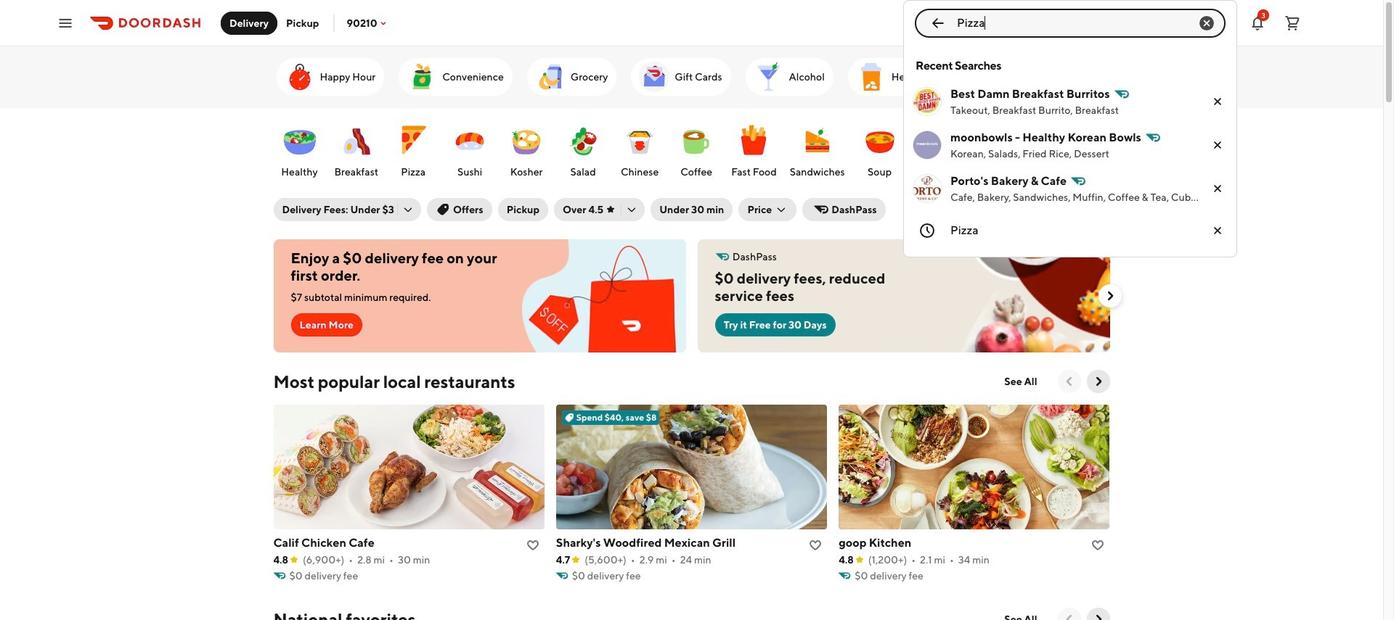 Task type: locate. For each thing, give the bounding box(es) containing it.
next button of carousel image
[[1103, 70, 1117, 84], [1103, 142, 1117, 156], [1091, 375, 1106, 389], [1091, 613, 1106, 621]]

0 items, open order cart image
[[1284, 14, 1301, 32]]

2 delete recent search result image from the top
[[1209, 180, 1227, 198]]

clear search input image
[[1198, 14, 1216, 32]]

notification bell image
[[1249, 14, 1266, 32]]

0 vertical spatial delete recent search result image
[[1209, 93, 1227, 110]]

happy hour image
[[282, 60, 317, 94]]

retail image
[[1039, 60, 1074, 94]]

2 vertical spatial delete recent search result image
[[1209, 222, 1227, 240]]

1 vertical spatial delete recent search result image
[[1209, 180, 1227, 198]]

convenience image
[[405, 60, 440, 94]]

previous button of carousel image
[[1062, 613, 1077, 621]]

delete recent search result image
[[1209, 93, 1227, 110], [1209, 180, 1227, 198], [1209, 222, 1227, 240]]

delete recent search result image
[[1209, 137, 1227, 154]]

list box
[[903, 46, 1237, 258]]

1 delete recent search result image from the top
[[1209, 93, 1227, 110]]



Task type: vqa. For each thing, say whether or not it's contained in the screenshot.
the "Previous button of carousel" image associated with Next button of carousel icon to the bottom
yes



Task type: describe. For each thing, give the bounding box(es) containing it.
3 delete recent search result image from the top
[[1209, 222, 1227, 240]]

pets image
[[952, 60, 987, 94]]

return from search image
[[930, 14, 947, 32]]

gift cards image
[[637, 60, 672, 94]]

previous button of carousel image
[[1062, 375, 1077, 389]]

alcohol image
[[751, 60, 786, 94]]

Store search: begin typing to search for stores available on DoorDash text field
[[957, 15, 1184, 31]]

next button of carousel image
[[1103, 289, 1117, 304]]

open menu image
[[57, 14, 74, 32]]

grocery image
[[533, 60, 568, 94]]

health image
[[854, 60, 889, 94]]



